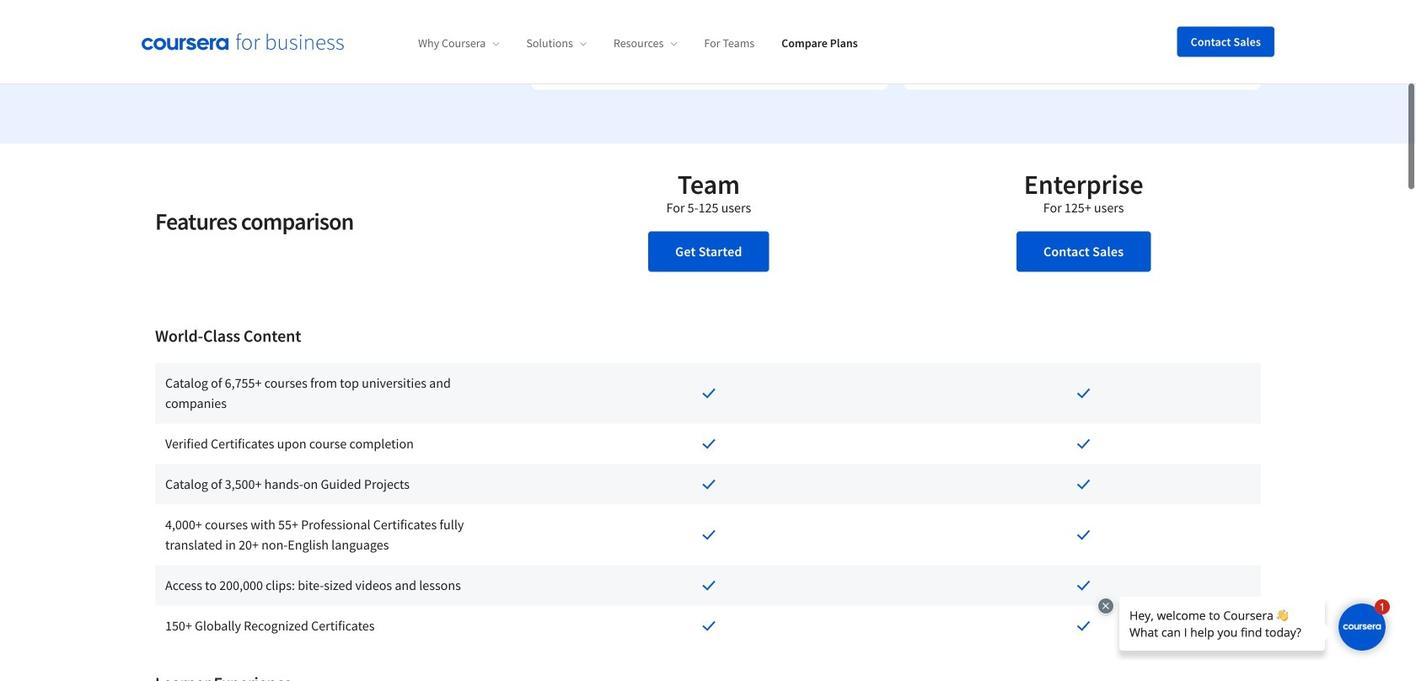 Task type: vqa. For each thing, say whether or not it's contained in the screenshot.
Coursera for Business image
yes



Task type: describe. For each thing, give the bounding box(es) containing it.
coursera for business image
[[142, 33, 344, 50]]



